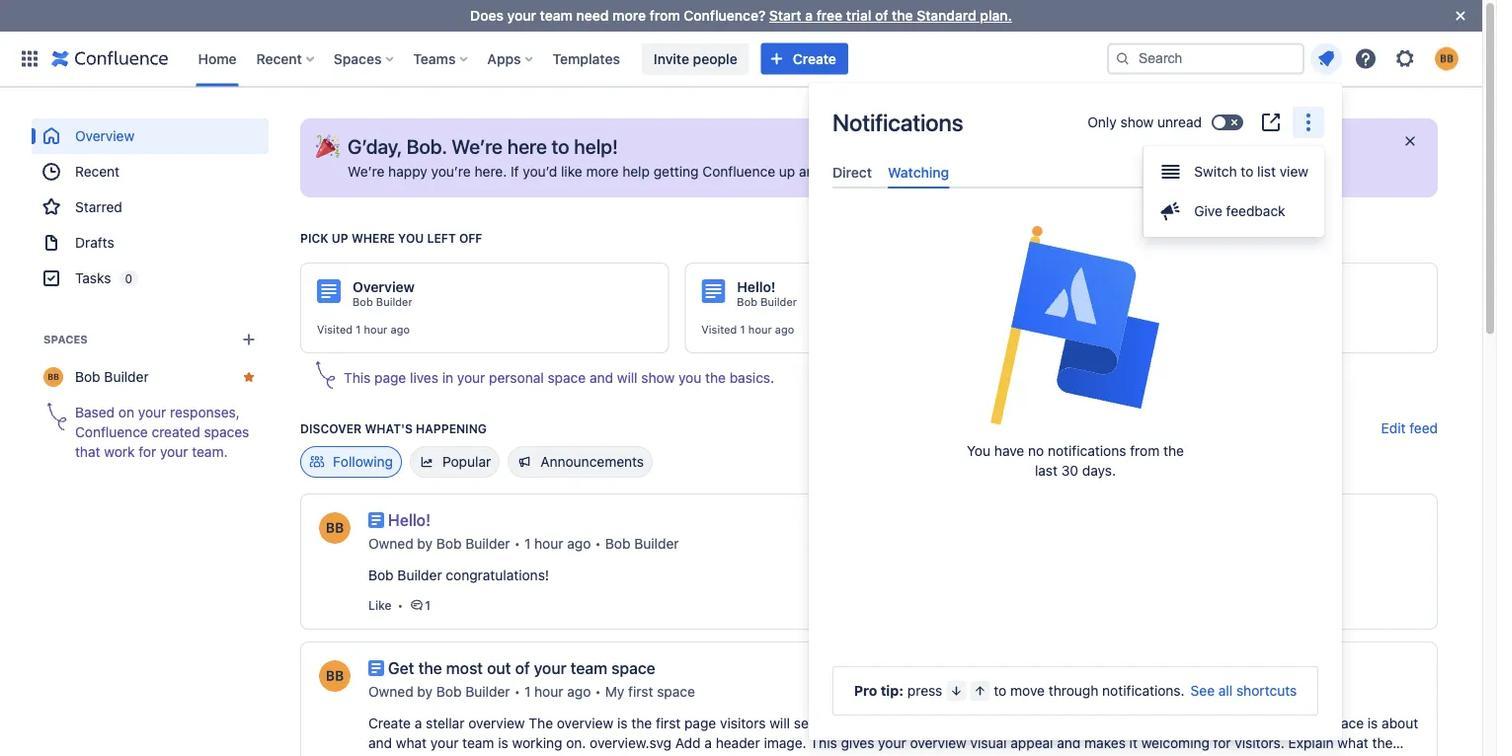 Task type: locate. For each thing, give the bounding box(es) containing it.
2 vertical spatial a
[[704, 735, 712, 752]]

start right for.
[[449, 755, 480, 756]]

1 hour ago button up congratulations!
[[524, 534, 591, 554]]

0 horizontal spatial a
[[415, 715, 422, 732]]

page
[[374, 370, 406, 386], [684, 715, 716, 732]]

1 horizontal spatial start
[[769, 7, 802, 24]]

1 horizontal spatial on
[[1247, 715, 1263, 732]]

visited 1 hour ago for bob builder link above basics.
[[701, 323, 794, 336]]

hour for bob builder link over created 1 hour ago
[[1138, 323, 1162, 336]]

off
[[459, 231, 482, 245]]

see
[[794, 715, 816, 732]]

hour up congratulations!
[[534, 536, 563, 552]]

by for get the most out of your team space
[[417, 684, 433, 700]]

visit
[[890, 715, 915, 732]]

0 horizontal spatial it
[[1016, 715, 1024, 732]]

on inside based on your responses, confluence created spaces that work for your team.
[[118, 404, 134, 421]]

overview link
[[32, 119, 269, 154]]

you left basics.
[[678, 370, 701, 386]]

by
[[417, 536, 433, 552], [417, 684, 433, 700]]

0 horizontal spatial from
[[649, 7, 680, 24]]

1 vertical spatial will
[[770, 715, 790, 732]]

0 horizontal spatial visited
[[317, 323, 353, 336]]

1 vertical spatial start
[[449, 755, 480, 756]]

close image up your profile and preferences image at the right top
[[1449, 4, 1472, 28]]

personal
[[489, 370, 544, 386]]

overview left 'the'
[[468, 715, 525, 732]]

free
[[816, 7, 842, 24]]

invite
[[654, 50, 689, 67]]

1 vertical spatial create
[[368, 715, 411, 732]]

by down "hello!" link
[[417, 536, 433, 552]]

ago
[[391, 323, 410, 336], [775, 323, 794, 336], [1165, 323, 1184, 336], [567, 536, 591, 552], [567, 684, 591, 700]]

0 vertical spatial from
[[649, 7, 680, 24]]

2 horizontal spatial what
[[1338, 735, 1368, 752]]

close image
[[1449, 4, 1472, 28], [1402, 133, 1418, 149]]

more right need
[[612, 7, 646, 24]]

1 vertical spatial spaces
[[43, 333, 88, 346]]

notification icon image
[[1314, 47, 1338, 71]]

bob builder link up basics.
[[737, 295, 797, 309]]

confluence inside based on your responses, confluence created spaces that work for your team.
[[75, 424, 148, 440]]

0 vertical spatial a
[[805, 7, 813, 24]]

bob builder up based
[[75, 369, 149, 385]]

1 vertical spatial close image
[[1402, 133, 1418, 149]]

create button
[[761, 43, 848, 75]]

1 horizontal spatial from
[[1130, 443, 1160, 459]]

it down the some
[[1129, 735, 1138, 752]]

overview.svg
[[590, 735, 672, 752]]

team down stellar
[[462, 735, 494, 752]]

the up the 'explain'
[[1301, 715, 1322, 732]]

up
[[779, 163, 795, 180], [1045, 163, 1061, 180], [332, 231, 348, 245]]

0 horizontal spatial you
[[398, 231, 424, 245]]

1 owned from the top
[[368, 536, 413, 552]]

bob down where
[[353, 296, 373, 309]]

only show unread
[[1088, 114, 1202, 130]]

0 vertical spatial in
[[1226, 279, 1238, 295]]

a
[[805, 7, 813, 24], [415, 715, 422, 732], [704, 735, 712, 752]]

of up owned by bob builder • 1 hour ago • my first space
[[515, 659, 530, 678]]

appswitcher icon image
[[18, 47, 41, 71]]

unstar this space image
[[241, 369, 257, 385]]

owned down "hello!" link
[[368, 536, 413, 552]]

for inside based on your responses, confluence created spaces that work for your team.
[[139, 444, 156, 460]]

notifications.
[[1102, 683, 1185, 699]]

1 horizontal spatial a
[[704, 735, 712, 752]]

2 vertical spatial confluence
[[75, 424, 148, 440]]

what up for.
[[396, 735, 427, 752]]

team left need
[[540, 7, 573, 24]]

owned by bob builder • 1 hour ago • bob builder
[[368, 536, 679, 552]]

help!
[[574, 134, 618, 158]]

confluence?
[[684, 7, 766, 24]]

0 horizontal spatial in
[[442, 370, 453, 386]]

0 horizontal spatial spaces
[[43, 333, 88, 346]]

0 horizontal spatial start
[[449, 755, 480, 756]]

owned by bob builder • 1 hour ago • my first space
[[368, 684, 695, 700]]

show right only
[[1120, 114, 1154, 130]]

bob builder for getting started in confluence
[[1122, 296, 1181, 309]]

2 bob builder image from the top
[[319, 661, 351, 692]]

create inside dropdown button
[[793, 50, 836, 67]]

1 horizontal spatial group
[[1143, 146, 1324, 237]]

bob builder image
[[319, 513, 351, 544], [319, 661, 351, 692]]

2 horizontal spatial up
[[1045, 163, 1061, 180]]

to right arrow up "icon"
[[994, 683, 1007, 699]]

1 horizontal spatial visited
[[701, 323, 737, 336]]

have
[[994, 443, 1024, 459]]

popular
[[442, 454, 491, 470]]

0 vertical spatial first
[[628, 684, 653, 700]]

hello! down popular 'button'
[[388, 511, 431, 530]]

and down helps
[[1057, 735, 1081, 752]]

0 vertical spatial show
[[1120, 114, 1154, 130]]

to inside g'day, bob. we're here to help! we're happy you're here. if you'd like more help getting confluence up and running, check out our guided set up experience .
[[552, 134, 569, 158]]

0 vertical spatial for
[[139, 444, 156, 460]]

this down when
[[810, 735, 837, 752]]

on inside create a stellar overview the overview is the first page visitors will see when they visit your space, so it helps to include some information on what the space is about and what your team is working on. overview.svg add a header image. this gives your overview visual appeal and makes it welcoming for visitors. explain what the space is for. start
[[1247, 715, 1263, 732]]

announcements button
[[508, 446, 653, 478]]

2 by from the top
[[417, 684, 433, 700]]

so
[[997, 715, 1012, 732]]

this page lives in your personal space and will show you the basics.
[[344, 370, 774, 386]]

team
[[540, 7, 573, 24], [571, 659, 608, 678], [462, 735, 494, 752]]

30
[[1061, 463, 1078, 479]]

1 horizontal spatial hello!
[[737, 279, 776, 295]]

1 bob builder image from the top
[[319, 513, 351, 544]]

out inside g'day, bob. we're here to help! we're happy you're here. if you'd like more help getting confluence up and running, check out our guided set up experience .
[[925, 163, 945, 180]]

left
[[427, 231, 456, 245]]

1 visited 1 hour ago from the left
[[317, 323, 410, 336]]

guided
[[974, 163, 1018, 180]]

bob up basics.
[[737, 296, 757, 309]]

1 vertical spatial you
[[678, 370, 701, 386]]

visited down overview bob builder
[[317, 323, 353, 336]]

open notifications in a new tab image
[[1259, 111, 1283, 134]]

to inside create a stellar overview the overview is the first page visitors will see when they visit your space, so it helps to include some information on what the space is about and what your team is working on. overview.svg add a header image. this gives your overview visual appeal and makes it welcoming for visitors. explain what the space is for. start
[[1066, 715, 1079, 732]]

overview for overview
[[75, 128, 135, 144]]

overview inside group
[[75, 128, 135, 144]]

from
[[649, 7, 680, 24], [1130, 443, 1160, 459]]

bob builder image down following button
[[319, 513, 351, 544]]

your up owned by bob builder • 1 hour ago • my first space
[[534, 659, 567, 678]]

bob up like at left
[[368, 567, 394, 584]]

and
[[799, 163, 823, 180], [590, 370, 613, 386], [368, 735, 392, 752], [1057, 735, 1081, 752]]

list
[[1257, 163, 1276, 180]]

the
[[529, 715, 553, 732]]

tab list containing direct
[[825, 156, 1326, 189]]

up left direct
[[779, 163, 795, 180]]

overview up on. at the bottom left of the page
[[557, 715, 613, 732]]

1 horizontal spatial overview
[[353, 279, 415, 295]]

0 horizontal spatial visited 1 hour ago
[[317, 323, 410, 336]]

create
[[793, 50, 836, 67], [368, 715, 411, 732]]

1 horizontal spatial confluence
[[702, 163, 775, 180]]

pro
[[854, 683, 877, 699]]

1 vertical spatial confluence
[[1242, 279, 1318, 295]]

trial
[[846, 7, 871, 24]]

for down information
[[1213, 735, 1231, 752]]

visited 1 hour ago down overview bob builder
[[317, 323, 410, 336]]

0 vertical spatial bob builder image
[[319, 513, 351, 544]]

create inside create a stellar overview the overview is the first page visitors will see when they visit your space, so it helps to include some information on what the space is about and what your team is working on. overview.svg add a header image. this gives your overview visual appeal and makes it welcoming for visitors. explain what the space is for. start
[[368, 715, 411, 732]]

1 horizontal spatial it
[[1129, 735, 1138, 752]]

2 1 hour ago button from the top
[[524, 682, 591, 702]]

builder inside overview bob builder
[[376, 296, 412, 309]]

1 horizontal spatial visited 1 hour ago
[[701, 323, 794, 336]]

start inside create a stellar overview the overview is the first page visitors will see when they visit your space, so it helps to include some information on what the space is about and what your team is working on. overview.svg add a header image. this gives your overview visual appeal and makes it welcoming for visitors. explain what the space is for. start
[[449, 755, 480, 756]]

is left about
[[1368, 715, 1378, 732]]

1 vertical spatial owned
[[368, 684, 413, 700]]

1 vertical spatial this
[[810, 735, 837, 752]]

unread
[[1157, 114, 1202, 130]]

1 up congratulations!
[[524, 536, 531, 552]]

group
[[32, 119, 269, 296], [1143, 146, 1324, 237]]

is left working
[[498, 735, 508, 752]]

bob builder image left get
[[319, 661, 351, 692]]

1 vertical spatial by
[[417, 684, 433, 700]]

•
[[514, 536, 520, 552], [595, 536, 601, 552], [397, 598, 403, 612], [514, 684, 520, 700], [595, 684, 601, 700]]

confluence up work
[[75, 424, 148, 440]]

by up stellar
[[417, 684, 433, 700]]

congratulations!
[[446, 567, 549, 584]]

bob builder image for hello!
[[319, 513, 351, 544]]

show
[[1120, 114, 1154, 130], [641, 370, 675, 386]]

no
[[1028, 443, 1044, 459]]

recent up the starred
[[75, 163, 120, 180]]

1 right like •
[[425, 598, 431, 612]]

page up add
[[684, 715, 716, 732]]

0 vertical spatial overview
[[75, 128, 135, 144]]

set
[[1021, 163, 1041, 180]]

1 vertical spatial bob builder image
[[319, 661, 351, 692]]

hour up basics.
[[748, 323, 772, 336]]

here.
[[475, 163, 507, 180]]

2 horizontal spatial confluence
[[1242, 279, 1318, 295]]

group containing switch to list view
[[1143, 146, 1324, 237]]

you'd
[[523, 163, 557, 180]]

1 hour ago button
[[524, 534, 591, 554], [524, 682, 591, 702]]

helps
[[1028, 715, 1062, 732]]

2 horizontal spatial bob builder
[[1122, 296, 1181, 309]]

1 hour ago button up 'the'
[[524, 682, 591, 702]]

1 horizontal spatial recent
[[256, 50, 302, 67]]

1 vertical spatial team
[[571, 659, 608, 678]]

bob builder link up bob builder congratulations!
[[436, 534, 510, 554]]

0 vertical spatial by
[[417, 536, 433, 552]]

responses,
[[170, 404, 240, 421]]

home link
[[192, 43, 243, 75]]

builder
[[376, 296, 412, 309], [761, 296, 797, 309], [1145, 296, 1181, 309], [104, 369, 149, 385], [465, 536, 510, 552], [634, 536, 679, 552], [397, 567, 442, 584], [465, 684, 510, 700]]

happening
[[416, 422, 487, 436]]

first up add
[[656, 715, 681, 732]]

move
[[1010, 683, 1045, 699]]

of right trial
[[875, 7, 888, 24]]

tasks
[[75, 270, 111, 286]]

0 vertical spatial create
[[793, 50, 836, 67]]

group containing overview
[[32, 119, 269, 296]]

give
[[1194, 203, 1222, 219]]

arrow up image
[[972, 683, 988, 699]]

give feedback
[[1194, 203, 1285, 219]]

1 vertical spatial first
[[656, 715, 681, 732]]

team inside create a stellar overview the overview is the first page visitors will see when they visit your space, so it helps to include some information on what the space is about and what your team is working on. overview.svg add a header image. this gives your overview visual appeal and makes it welcoming for visitors. explain what the space is for. start
[[462, 735, 494, 752]]

0 vertical spatial hello!
[[737, 279, 776, 295]]

spaces down tasks
[[43, 333, 88, 346]]

visited 1 hour ago up basics.
[[701, 323, 794, 336]]

1 horizontal spatial close image
[[1449, 4, 1472, 28]]

visitors.
[[1235, 735, 1285, 752]]

banner containing home
[[0, 31, 1482, 87]]

hour down overview bob builder
[[364, 323, 387, 336]]

owned for get the most out of your team space
[[368, 684, 413, 700]]

a left stellar
[[415, 715, 422, 732]]

0 horizontal spatial recent
[[75, 163, 120, 180]]

the right notifications
[[1163, 443, 1184, 459]]

2 horizontal spatial overview
[[910, 735, 967, 752]]

we're down the 'g'day,'
[[348, 163, 385, 180]]

tab list inside notifications dialog
[[825, 156, 1326, 189]]

will
[[617, 370, 638, 386], [770, 715, 790, 732]]

will up image.
[[770, 715, 790, 732]]

2 visited 1 hour ago from the left
[[701, 323, 794, 336]]

1 horizontal spatial for
[[1213, 735, 1231, 752]]

running,
[[826, 163, 879, 180]]

bob up bob builder congratulations!
[[436, 536, 462, 552]]

1 vertical spatial from
[[1130, 443, 1160, 459]]

your down visit
[[878, 735, 906, 752]]

your profile and preferences image
[[1435, 47, 1459, 71]]

and left direct
[[799, 163, 823, 180]]

confluence down feedback
[[1242, 279, 1318, 295]]

create for create
[[793, 50, 836, 67]]

1 hour ago button for get the most out of your team space
[[524, 682, 591, 702]]

you
[[398, 231, 424, 245], [678, 370, 701, 386]]

comments image
[[409, 597, 425, 613]]

give feedback button
[[1143, 192, 1324, 231]]

space,
[[951, 715, 993, 732]]

0 horizontal spatial close image
[[1402, 133, 1418, 149]]

0 vertical spatial spaces
[[334, 50, 382, 67]]

more down help!
[[586, 163, 619, 180]]

tab list
[[825, 156, 1326, 189]]

your right visit
[[919, 715, 947, 732]]

spaces button
[[328, 43, 401, 75]]

1 vertical spatial 1 hour ago button
[[524, 682, 591, 702]]

to
[[552, 134, 569, 158], [1241, 163, 1254, 180], [994, 683, 1007, 699], [1066, 715, 1079, 732]]

what right the 'explain'
[[1338, 735, 1368, 752]]

0 vertical spatial page
[[374, 370, 406, 386]]

1 vertical spatial of
[[515, 659, 530, 678]]

to inside notifications dialog
[[994, 683, 1007, 699]]

help
[[622, 163, 650, 180]]

lives
[[410, 370, 438, 386]]

that
[[75, 444, 100, 460]]

:wave: image
[[1086, 280, 1110, 304], [1086, 280, 1110, 304]]

bob builder link down pick up where you left off
[[353, 295, 412, 309]]

page inside create a stellar overview the overview is the first page visitors will see when they visit your space, so it helps to include some information on what the space is about and what your team is working on. overview.svg add a header image. this gives your overview visual appeal and makes it welcoming for visitors. explain what the space is for. start
[[684, 715, 716, 732]]

team up my
[[571, 659, 608, 678]]

pick up where you left off
[[300, 231, 482, 245]]

visited
[[317, 323, 353, 336], [701, 323, 737, 336]]

welcome banner image
[[316, 134, 340, 158]]

hello! up basics.
[[737, 279, 776, 295]]

what up visitors.
[[1267, 715, 1298, 732]]

1 horizontal spatial page
[[684, 715, 716, 732]]

hour down getting
[[1138, 323, 1162, 336]]

bob down announcements at the left of page
[[605, 536, 630, 552]]

out
[[925, 163, 945, 180], [487, 659, 511, 678]]

bob builder image for get the most out of your team space
[[319, 661, 351, 692]]

share image
[[1330, 663, 1354, 686]]

you left "left"
[[398, 231, 424, 245]]

1 by from the top
[[417, 536, 433, 552]]

0 vertical spatial on
[[118, 404, 134, 421]]

you're
[[431, 163, 471, 180]]

0 horizontal spatial hello!
[[388, 511, 431, 530]]

1 horizontal spatial first
[[656, 715, 681, 732]]

0 horizontal spatial group
[[32, 119, 269, 296]]

1 horizontal spatial spaces
[[334, 50, 382, 67]]

on
[[118, 404, 134, 421], [1247, 715, 1263, 732]]

0 horizontal spatial for
[[139, 444, 156, 460]]

created 1 hour ago
[[1086, 323, 1184, 336]]

1 horizontal spatial out
[[925, 163, 945, 180]]

1 vertical spatial for
[[1213, 735, 1231, 752]]

1 1 hour ago button from the top
[[524, 534, 591, 554]]

include
[[1082, 715, 1129, 732]]

home
[[198, 50, 237, 67]]

first right my
[[628, 684, 653, 700]]

1 hour ago button for hello!
[[524, 534, 591, 554]]

0 horizontal spatial we're
[[348, 163, 385, 180]]

1 horizontal spatial of
[[875, 7, 888, 24]]

help icon image
[[1354, 47, 1378, 71]]

more image
[[1297, 111, 1320, 134]]

visited 1 hour ago for bob builder link under pick up where you left off
[[317, 323, 410, 336]]

1 horizontal spatial we're
[[452, 134, 503, 158]]

1 vertical spatial a
[[415, 715, 422, 732]]

0 horizontal spatial show
[[641, 370, 675, 386]]

1 horizontal spatial you
[[678, 370, 701, 386]]

add
[[675, 735, 701, 752]]

experience
[[1065, 163, 1135, 180]]

hour for bob builder link above basics.
[[748, 323, 772, 336]]

1
[[356, 323, 361, 336], [740, 323, 745, 336], [1130, 323, 1135, 336], [524, 536, 531, 552], [425, 598, 431, 612], [524, 684, 531, 700]]

to right helps
[[1066, 715, 1079, 732]]

for right work
[[139, 444, 156, 460]]

.
[[1135, 163, 1139, 180]]

recent inside dropdown button
[[256, 50, 302, 67]]

out right most
[[487, 659, 511, 678]]

on up visitors.
[[1247, 715, 1263, 732]]

1 vertical spatial it
[[1129, 735, 1138, 752]]

1 horizontal spatial bob builder
[[737, 296, 797, 309]]

1 vertical spatial on
[[1247, 715, 1263, 732]]

confluence right getting
[[702, 163, 775, 180]]

1 horizontal spatial create
[[793, 50, 836, 67]]

0 horizontal spatial page
[[374, 370, 406, 386]]

a right add
[[704, 735, 712, 752]]

0 vertical spatial recent
[[256, 50, 302, 67]]

space
[[548, 370, 586, 386], [611, 659, 655, 678], [657, 684, 695, 700], [1326, 715, 1364, 732], [368, 755, 407, 756]]

0 horizontal spatial create
[[368, 715, 411, 732]]

spaces right recent dropdown button
[[334, 50, 382, 67]]

banner
[[0, 31, 1482, 87]]

confluence image
[[51, 47, 168, 71], [51, 47, 168, 71]]

2 visited from the left
[[701, 323, 737, 336]]

confluence inside g'day, bob. we're here to help! we're happy you're here. if you'd like more help getting confluence up and running, check out our guided set up experience .
[[702, 163, 775, 180]]

stellar
[[426, 715, 465, 732]]

spaces
[[334, 50, 382, 67], [43, 333, 88, 346]]

need
[[576, 7, 609, 24]]

2 owned from the top
[[368, 684, 413, 700]]

watching tab panel
[[825, 189, 1326, 207]]

in right started
[[1226, 279, 1238, 295]]

hour for bob builder link under pick up where you left off
[[364, 323, 387, 336]]

recent right home
[[256, 50, 302, 67]]



Task type: describe. For each thing, give the bounding box(es) containing it.
1 vertical spatial in
[[442, 370, 453, 386]]

where
[[351, 231, 395, 245]]

space up the 'explain'
[[1326, 715, 1364, 732]]

discover what's happening
[[300, 422, 487, 436]]

settings icon image
[[1393, 47, 1417, 71]]

0 horizontal spatial what
[[396, 735, 427, 752]]

notifications dialog
[[809, 83, 1342, 741]]

by for hello!
[[417, 536, 433, 552]]

0 horizontal spatial bob builder
[[75, 369, 149, 385]]

g'day, bob. we're here to help! we're happy you're here. if you'd like more help getting confluence up and running, check out our guided set up experience .
[[348, 134, 1139, 180]]

like button
[[368, 597, 392, 613]]

bob down getting
[[1122, 296, 1142, 309]]

header
[[716, 735, 760, 752]]

get the most out of your team space
[[388, 659, 655, 678]]

pro tip: press
[[854, 683, 942, 699]]

from inside you have no notifications from the last 30 days.
[[1130, 443, 1160, 459]]

work
[[104, 444, 135, 460]]

teams button
[[407, 43, 475, 75]]

0 horizontal spatial up
[[332, 231, 348, 245]]

image.
[[764, 735, 806, 752]]

recent link
[[32, 154, 269, 190]]

bob down most
[[436, 684, 462, 700]]

edit feed
[[1381, 420, 1438, 436]]

show inside notifications dialog
[[1120, 114, 1154, 130]]

switch
[[1194, 163, 1237, 180]]

getting
[[1122, 279, 1171, 295]]

team inside get the most out of your team space link
[[571, 659, 608, 678]]

will inside create a stellar overview the overview is the first page visitors will see when they visit your space, so it helps to include some information on what the space is about and what your team is working on. overview.svg add a header image. this gives your overview visual appeal and makes it welcoming for visitors. explain what the space is for. start
[[770, 715, 790, 732]]

0 vertical spatial we're
[[452, 134, 503, 158]]

press
[[907, 683, 942, 699]]

1 horizontal spatial overview
[[557, 715, 613, 732]]

does
[[470, 7, 504, 24]]

bob builder link down most
[[436, 682, 510, 702]]

overview for overview bob builder
[[353, 279, 415, 295]]

bob builder link up based on your responses, confluence created spaces that work for your team.
[[32, 359, 269, 395]]

1 vertical spatial hello!
[[388, 511, 431, 530]]

the right trial
[[892, 7, 913, 24]]

templates link
[[547, 43, 626, 75]]

0 vertical spatial this
[[344, 370, 371, 386]]

space right personal on the left of page
[[548, 370, 586, 386]]

0 vertical spatial you
[[398, 231, 424, 245]]

popular button
[[410, 446, 500, 478]]

1 horizontal spatial up
[[779, 163, 795, 180]]

0 horizontal spatial out
[[487, 659, 511, 678]]

getting started in confluence
[[1122, 279, 1318, 295]]

here
[[507, 134, 547, 158]]

view
[[1280, 163, 1308, 180]]

direct
[[832, 164, 872, 180]]

bob builder link down announcements at the left of page
[[605, 534, 679, 554]]

1 up basics.
[[740, 323, 745, 336]]

0 vertical spatial will
[[617, 370, 638, 386]]

starred link
[[32, 190, 269, 225]]

space up add
[[657, 684, 695, 700]]

following
[[333, 454, 393, 470]]

create for create a stellar overview the overview is the first page visitors will see when they visit your space, so it helps to include some information on what the space is about and what your team is working on. overview.svg add a header image. this gives your overview visual appeal and makes it welcoming for visitors. explain what the space is for. start
[[368, 715, 411, 732]]

your down created
[[160, 444, 188, 460]]

watching
[[888, 164, 949, 180]]

0 vertical spatial it
[[1016, 715, 1024, 732]]

about
[[1382, 715, 1418, 732]]

0 vertical spatial team
[[540, 7, 573, 24]]

like
[[368, 598, 392, 612]]

most
[[446, 659, 483, 678]]

more inside g'day, bob. we're here to help! we're happy you're here. if you'd like more help getting confluence up and running, check out our guided set up experience .
[[586, 163, 619, 180]]

standard
[[917, 7, 976, 24]]

invite people button
[[642, 43, 749, 75]]

some
[[1132, 715, 1167, 732]]

pick
[[300, 231, 328, 245]]

visual
[[970, 735, 1007, 752]]

plan.
[[980, 7, 1012, 24]]

you have no notifications from the last 30 days.
[[967, 443, 1184, 479]]

• down get the most out of your team space
[[514, 684, 520, 700]]

hour up 'the'
[[534, 684, 563, 700]]

bob builder congratulations!
[[368, 567, 549, 584]]

global element
[[12, 31, 1107, 86]]

edit
[[1381, 420, 1406, 436]]

first inside create a stellar overview the overview is the first page visitors will see when they visit your space, so it helps to include some information on what the space is about and what your team is working on. overview.svg add a header image. this gives your overview visual appeal and makes it welcoming for visitors. explain what the space is for. start
[[656, 715, 681, 732]]

recent button
[[250, 43, 322, 75]]

1 horizontal spatial what
[[1267, 715, 1298, 732]]

apps button
[[481, 43, 541, 75]]

space left for.
[[368, 755, 407, 756]]

2 horizontal spatial a
[[805, 7, 813, 24]]

is left for.
[[410, 755, 421, 756]]

share image
[[1330, 515, 1354, 538]]

0 vertical spatial of
[[875, 7, 888, 24]]

notifications
[[1048, 443, 1126, 459]]

Search field
[[1107, 43, 1305, 75]]

team.
[[192, 444, 228, 460]]

bob builder link up created 1 hour ago
[[1122, 295, 1181, 309]]

0
[[125, 272, 132, 285]]

through
[[1049, 683, 1099, 699]]

for inside create a stellar overview the overview is the first page visitors will see when they visit your space, so it helps to include some information on what the space is about and what your team is working on. overview.svg add a header image. this gives your overview visual appeal and makes it welcoming for visitors. explain what the space is for. start
[[1213, 735, 1231, 752]]

all
[[1218, 683, 1233, 699]]

space up my first space link
[[611, 659, 655, 678]]

your up created
[[138, 404, 166, 421]]

the right get
[[418, 659, 442, 678]]

bob up based
[[75, 369, 100, 385]]

like
[[561, 163, 582, 180]]

announcements
[[540, 454, 644, 470]]

days.
[[1082, 463, 1116, 479]]

• left comments icon
[[397, 598, 403, 612]]

the down about
[[1372, 735, 1393, 752]]

your right does
[[507, 7, 536, 24]]

bob builder for hello!
[[737, 296, 797, 309]]

0 horizontal spatial overview
[[468, 715, 525, 732]]

arrow down image
[[948, 683, 964, 699]]

based on your responses, confluence created spaces that work for your team.
[[75, 404, 249, 460]]

drafts
[[75, 235, 114, 251]]

0 vertical spatial close image
[[1449, 4, 1472, 28]]

templates
[[553, 50, 620, 67]]

1 visited from the left
[[317, 323, 353, 336]]

to inside button
[[1241, 163, 1254, 180]]

owned for hello!
[[368, 536, 413, 552]]

switch to list view button
[[1143, 152, 1324, 192]]

1 horizontal spatial in
[[1226, 279, 1238, 295]]

invite people
[[654, 50, 737, 67]]

• up congratulations!
[[514, 536, 520, 552]]

g'day,
[[348, 134, 402, 158]]

the inside you have no notifications from the last 30 days.
[[1163, 443, 1184, 459]]

feed
[[1409, 420, 1438, 436]]

when
[[820, 715, 854, 732]]

search image
[[1115, 51, 1131, 67]]

spaces inside spaces popup button
[[334, 50, 382, 67]]

1 vertical spatial we're
[[348, 163, 385, 180]]

created
[[152, 424, 200, 440]]

this inside create a stellar overview the overview is the first page visitors will see when they visit your space, so it helps to include some information on what the space is about and what your team is working on. overview.svg add a header image. this gives your overview visual appeal and makes it welcoming for visitors. explain what the space is for. start
[[810, 735, 837, 752]]

1 right created
[[1130, 323, 1135, 336]]

create a space image
[[237, 328, 261, 352]]

the up overview.svg
[[631, 715, 652, 732]]

appeal
[[1011, 735, 1053, 752]]

get
[[388, 659, 414, 678]]

apps
[[487, 50, 521, 67]]

and down get
[[368, 735, 392, 752]]

on.
[[566, 735, 586, 752]]

• left my
[[595, 684, 601, 700]]

and inside g'day, bob. we're here to help! we're happy you're here. if you'd like more help getting confluence up and running, check out our guided set up experience .
[[799, 163, 823, 180]]

spaces
[[204, 424, 249, 440]]

1 down get the most out of your team space link
[[524, 684, 531, 700]]

like •
[[368, 598, 403, 612]]

they
[[858, 715, 886, 732]]

your left personal on the left of page
[[457, 370, 485, 386]]

your up for.
[[430, 735, 459, 752]]

basics.
[[730, 370, 774, 386]]

and up announcements at the left of page
[[590, 370, 613, 386]]

started
[[1175, 279, 1223, 295]]

is up overview.svg
[[617, 715, 628, 732]]

0 horizontal spatial of
[[515, 659, 530, 678]]

1 vertical spatial recent
[[75, 163, 120, 180]]

• down announcements at the left of page
[[595, 536, 601, 552]]

feedback
[[1226, 203, 1285, 219]]

getting
[[654, 163, 699, 180]]

the left basics.
[[705, 370, 726, 386]]

get the most out of your team space link
[[388, 659, 659, 678]]

0 vertical spatial more
[[612, 7, 646, 24]]

bob inside overview bob builder
[[353, 296, 373, 309]]

drafts link
[[32, 225, 269, 261]]

my
[[605, 684, 624, 700]]

1 down overview bob builder
[[356, 323, 361, 336]]

created
[[1086, 323, 1127, 336]]

0 vertical spatial start
[[769, 7, 802, 24]]

what's
[[365, 422, 413, 436]]

welcoming
[[1141, 735, 1210, 752]]



Task type: vqa. For each thing, say whether or not it's contained in the screenshot.
Edit this page ICON on the top right
no



